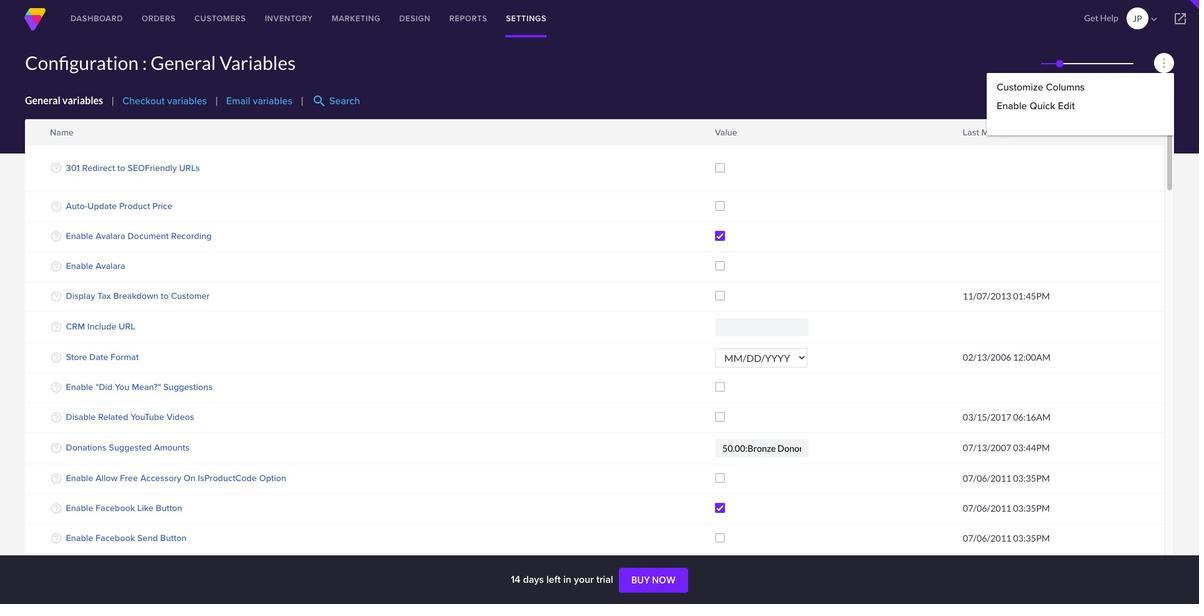 Task type: locate. For each thing, give the bounding box(es) containing it.
help_outline inside help_outline enable facebook send button
[[50, 533, 62, 545]]

button
[[156, 502, 182, 515], [160, 532, 187, 545]]

1 vertical spatial 07/06/2011
[[964, 504, 1012, 515]]

0 vertical spatial 03:35pm
[[1014, 474, 1051, 485]]

variables
[[220, 51, 296, 74]]

help_outline for disable related youtube videos
[[50, 412, 62, 424]]

customize
[[997, 80, 1044, 94]]


[[1174, 11, 1189, 26]]

search search
[[312, 94, 360, 109]]

help_outline inside help_outline 301 redirect to seofriendly urls
[[50, 162, 62, 174]]

1 03:35pm from the top
[[1014, 474, 1051, 485]]

1 | from the left
[[111, 95, 114, 106]]

0 vertical spatial avalara
[[96, 230, 125, 243]]

11 help_outline from the top
[[50, 473, 62, 485]]

1 horizontal spatial |
[[215, 95, 218, 106]]

6 help_outline from the top
[[50, 321, 62, 334]]

2 vertical spatial 07/06/2011
[[964, 534, 1012, 545]]

enable left "did
[[66, 381, 93, 394]]

variables right checkout
[[167, 94, 207, 108]]

buy now
[[632, 576, 676, 586]]

help_outline enable facebook send button
[[50, 532, 187, 545]]

07/06/2011 03:35pm for enable facebook like button
[[964, 504, 1051, 515]]

03:35pm for enable allow free accessory on isproductcode option
[[1014, 474, 1051, 485]]

dashboard link
[[61, 0, 132, 37]]

help_outline inside help_outline donations suggested amounts
[[50, 442, 62, 455]]

help_outline 301 redirect to seofriendly urls
[[50, 161, 200, 174]]

crm
[[66, 320, 85, 333]]

 link
[[1162, 0, 1200, 37]]

0 horizontal spatial  link
[[706, 124, 719, 135]]

enable down help_outline enable facebook like button
[[66, 532, 93, 545]]

to inside help_outline display tax breakdown to customer
[[161, 290, 169, 303]]

1 horizontal spatial general
[[151, 51, 216, 74]]

07/06/2011 for enable facebook send button
[[964, 534, 1012, 545]]

enable inside help_outline enable "did you mean?" suggestions
[[66, 381, 93, 394]]

enable inside help_outline enable facebook like button
[[66, 502, 93, 515]]

3 07/06/2011 from the top
[[964, 534, 1012, 545]]

01:45pm
[[1014, 291, 1051, 302]]

enable down customize
[[997, 99, 1028, 113]]

03/15/2017 06:16am
[[964, 413, 1051, 423]]

 inside   value
[[707, 124, 718, 135]]

settings
[[506, 12, 547, 24]]

edit
[[1059, 99, 1076, 113]]

button right send
[[160, 532, 187, 545]]

1  link from the left
[[706, 124, 719, 135]]

2 vertical spatial 03:35pm
[[1014, 534, 1051, 545]]

enable inside help_outline enable avalara
[[66, 260, 93, 273]]

0 horizontal spatial to
[[117, 161, 125, 174]]

4 help_outline from the top
[[50, 260, 62, 273]]

301
[[66, 161, 80, 174]]

get help
[[1085, 12, 1119, 23]]

help_outline inside help_outline auto-update product price
[[50, 200, 62, 213]]

2 avalara from the top
[[96, 260, 125, 273]]

help_outline inside help_outline enable allow free accessory on isproductcode option
[[50, 473, 62, 485]]

help_outline inside help_outline enable facebook like button
[[50, 503, 62, 515]]

 inside '  last modified'
[[955, 131, 966, 142]]

|
[[111, 95, 114, 106], [215, 95, 218, 106], [301, 95, 304, 106]]

 link for last
[[954, 124, 967, 135]]

0 horizontal spatial  link
[[706, 131, 719, 142]]

0 vertical spatial 07/06/2011
[[964, 474, 1012, 485]]

1 horizontal spatial variables
[[167, 94, 207, 108]]

customize columns enable quick edit
[[997, 80, 1086, 113]]

accessory
[[140, 472, 181, 485]]

enable up display on the left
[[66, 260, 93, 273]]

0 horizontal spatial 
[[707, 131, 718, 142]]

format
[[111, 351, 139, 364]]

2 horizontal spatial |
[[301, 95, 304, 106]]

enable for enable avalara document recording
[[66, 230, 93, 243]]

0 vertical spatial facebook
[[96, 502, 135, 515]]

1 vertical spatial 07/06/2011 03:35pm
[[964, 504, 1051, 515]]

1 vertical spatial avalara
[[96, 260, 125, 273]]

1 07/06/2011 from the top
[[964, 474, 1012, 485]]

help_outline for 301 redirect to seofriendly urls
[[50, 162, 62, 174]]


[[707, 124, 718, 135], [955, 124, 966, 135]]

to right redirect
[[117, 161, 125, 174]]

07/13/2007 03:44pm
[[964, 443, 1051, 454]]

avalara inside help_outline enable avalara document recording
[[96, 230, 125, 243]]

avalara up tax
[[96, 260, 125, 273]]

variables up name link
[[62, 95, 103, 106]]

avalara down help_outline auto-update product price
[[96, 230, 125, 243]]

variables for checkout variables
[[167, 94, 207, 108]]

buy
[[632, 576, 651, 586]]

07/06/2011 03:35pm for enable allow free accessory on isproductcode option
[[964, 474, 1051, 485]]

1  from the left
[[707, 124, 718, 135]]






name element
[[25, 119, 709, 145]]

avalara for enable avalara
[[96, 260, 125, 273]]

disable related youtube videos link
[[66, 411, 194, 424]]

facebook inside help_outline enable facebook like button
[[96, 502, 135, 515]]

facebook left like
[[96, 502, 135, 515]]

to
[[117, 161, 125, 174], [161, 290, 169, 303]]

enable facebook send button link
[[66, 532, 187, 545]]

help_outline inside help_outline enable avalara document recording
[[50, 230, 62, 243]]

store date format link
[[66, 351, 139, 364]]

03:35pm for enable facebook send button
[[1014, 534, 1051, 545]]

facebook
[[96, 502, 135, 515], [96, 532, 135, 545]]

2  from the left
[[955, 131, 966, 142]]

jp
[[1134, 13, 1143, 24]]

enable inside help_outline enable allow free accessory on isproductcode option
[[66, 472, 93, 485]]

2 facebook from the top
[[96, 532, 135, 545]]

07/06/2011 03:35pm
[[964, 474, 1051, 485], [964, 504, 1051, 515], [964, 534, 1051, 545]]

 link
[[706, 124, 719, 135], [954, 124, 967, 135]]

3 | from the left
[[301, 95, 304, 106]]

general right the :
[[151, 51, 216, 74]]

avalara
[[96, 230, 125, 243], [96, 260, 125, 273]]

facebook inside help_outline enable facebook send button
[[96, 532, 135, 545]]

9 help_outline from the top
[[50, 412, 62, 424]]

| left 'email'
[[215, 95, 218, 106]]

0 horizontal spatial 
[[707, 124, 718, 135]]

enable for enable avalara
[[66, 260, 93, 273]]

dashboard
[[71, 12, 123, 24]]

0 horizontal spatial |
[[111, 95, 114, 106]]

2 03:35pm from the top
[[1014, 504, 1051, 515]]

"did
[[96, 381, 113, 394]]

1 horizontal spatial  link
[[954, 124, 967, 135]]

1 vertical spatial 03:35pm
[[1014, 504, 1051, 515]]

enable left allow
[[66, 472, 93, 485]]

help_outline enable allow free accessory on isproductcode option
[[50, 472, 286, 485]]

to left the "customer"
[[161, 290, 169, 303]]

3 03:35pm from the top
[[1014, 534, 1051, 545]]

facebook for like
[[96, 502, 135, 515]]

06:16am
[[1014, 413, 1051, 423]]

2 help_outline from the top
[[50, 200, 62, 213]]

| left checkout
[[111, 95, 114, 106]]

1 horizontal spatial  link
[[954, 131, 967, 142]]

left
[[547, 573, 561, 587]]

enable inside help_outline enable avalara document recording
[[66, 230, 93, 243]]

email
[[226, 94, 250, 108]]

general up 'name'
[[25, 95, 60, 106]]

help_outline inside help_outline crm include url
[[50, 321, 62, 334]]

help_outline inside help_outline enable "did you mean?" suggestions
[[50, 382, 62, 394]]

button for enable facebook like button
[[156, 502, 182, 515]]

1 vertical spatial to
[[161, 290, 169, 303]]

8 help_outline from the top
[[50, 382, 62, 394]]

2  link from the left
[[954, 131, 967, 142]]

07/06/2011 for enable facebook like button
[[964, 504, 1012, 515]]

1 vertical spatial facebook
[[96, 532, 135, 545]]

 for value
[[707, 124, 718, 135]]

help_outline for enable avalara
[[50, 260, 62, 273]]

1 horizontal spatial to
[[161, 290, 169, 303]]

enable up help_outline enable facebook send button
[[66, 502, 93, 515]]

| left search
[[301, 95, 304, 106]]

button right like
[[156, 502, 182, 515]]

suggestions
[[163, 381, 213, 394]]

1 avalara from the top
[[96, 230, 125, 243]]

quick
[[1030, 99, 1056, 113]]

enable down auto-
[[66, 230, 93, 243]]

to inside help_outline 301 redirect to seofriendly urls
[[117, 161, 125, 174]]

enable for enable allow free accessory on isproductcode option
[[66, 472, 93, 485]]

1 vertical spatial button
[[160, 532, 187, 545]]

1 horizontal spatial 
[[955, 131, 966, 142]]

3 help_outline from the top
[[50, 230, 62, 243]]

1 vertical spatial general
[[25, 95, 60, 106]]

avalara inside help_outline enable avalara
[[96, 260, 125, 273]]

 inside   value
[[707, 131, 718, 142]]

1 horizontal spatial 
[[955, 124, 966, 135]]

301 redirect to seofriendly urls link
[[66, 161, 200, 174]]

columns
[[1047, 80, 1086, 94]]

variables
[[167, 94, 207, 108], [253, 94, 293, 108], [62, 95, 103, 106]]

general
[[151, 51, 216, 74], [25, 95, 60, 106]]

5 help_outline from the top
[[50, 290, 62, 303]]

10 help_outline from the top
[[50, 442, 62, 455]]

7 help_outline from the top
[[50, 352, 62, 364]]

help_outline inside help_outline display tax breakdown to customer
[[50, 290, 62, 303]]

of
[[1065, 96, 1073, 106]]

12 help_outline from the top
[[50, 503, 62, 515]]

display tax breakdown to customer link
[[66, 290, 210, 303]]

2  link from the left
[[954, 124, 967, 135]]






value element
[[709, 119, 957, 145]]

 inside '  last modified'
[[955, 124, 966, 135]]

1 07/06/2011 03:35pm from the top
[[964, 474, 1051, 485]]

mean?"
[[132, 381, 161, 394]]

1  link from the left
[[706, 131, 719, 142]]

 for last
[[955, 131, 966, 142]]

enable inside help_outline enable facebook send button
[[66, 532, 93, 545]]

2  from the left
[[955, 124, 966, 135]]

1 facebook from the top
[[96, 502, 135, 515]]

trial
[[597, 573, 614, 587]]

2 horizontal spatial variables
[[253, 94, 293, 108]]

1  from the left
[[707, 131, 718, 142]]

name link
[[50, 126, 74, 139]]

option
[[259, 472, 286, 485]]

variables for email variables
[[253, 94, 293, 108]]

0 vertical spatial 07/06/2011 03:35pm
[[964, 474, 1051, 485]]

button inside help_outline enable facebook like button
[[156, 502, 182, 515]]

0 vertical spatial to
[[117, 161, 125, 174]]

1 help_outline from the top
[[50, 162, 62, 174]]

3 07/06/2011 03:35pm from the top
[[964, 534, 1051, 545]]

0 horizontal spatial variables
[[62, 95, 103, 106]]

12:00am
[[1014, 353, 1051, 363]]

2 vertical spatial 07/06/2011 03:35pm
[[964, 534, 1051, 545]]

03:35pm
[[1014, 474, 1051, 485], [1014, 504, 1051, 515], [1014, 534, 1051, 545]]

 for last modified
[[955, 124, 966, 135]]

button inside help_outline enable facebook send button
[[160, 532, 187, 545]]

 link
[[706, 131, 719, 142], [954, 131, 967, 142]]

help_outline enable "did you mean?" suggestions
[[50, 381, 213, 394]]

checkout variables link
[[123, 94, 207, 108]]

13 help_outline from the top
[[50, 533, 62, 545]]

value link
[[715, 126, 738, 139]]

button for enable facebook send button
[[160, 532, 187, 545]]

facebook down help_outline enable facebook like button
[[96, 532, 135, 545]]

facebook for send
[[96, 532, 135, 545]]

 link for value
[[706, 131, 719, 142]]

help_outline for display tax breakdown to customer
[[50, 290, 62, 303]]

customer
[[171, 290, 210, 303]]

2 07/06/2011 03:35pm from the top
[[964, 504, 1051, 515]]

0 vertical spatial button
[[156, 502, 182, 515]]

last
[[964, 126, 980, 139]]

:
[[142, 51, 147, 74]]

help_outline inside help_outline enable avalara
[[50, 260, 62, 273]]

variables right 'email'
[[253, 94, 293, 108]]

help_outline inside help_outline disable related youtube videos
[[50, 412, 62, 424]]

help_outline inside help_outline store date format
[[50, 352, 62, 364]]

None text field
[[715, 318, 809, 337], [715, 440, 809, 458], [715, 318, 809, 337], [715, 440, 809, 458]]

2 07/06/2011 from the top
[[964, 504, 1012, 515]]



Task type: describe. For each thing, give the bounding box(es) containing it.
of 1
[[1057, 96, 1080, 106]]

auto-update product price link
[[66, 200, 173, 213]]

enable "did you mean?" suggestions link
[[66, 381, 213, 394]]

 link for value
[[706, 124, 719, 135]]

02/13/2006
[[964, 353, 1012, 363]]

 for value
[[707, 131, 718, 142]]

design
[[400, 12, 431, 24]]






last modified element
[[957, 119, 1166, 145]]

suggested
[[109, 441, 152, 455]]

orders
[[142, 12, 176, 24]]

help_outline for auto-update product price
[[50, 200, 62, 213]]

seofriendly
[[128, 161, 177, 174]]

help_outline store date format
[[50, 351, 139, 364]]

send
[[137, 532, 158, 545]]

help_outline for store date format
[[50, 352, 62, 364]]

donations
[[66, 441, 107, 455]]

help_outline for enable facebook send button
[[50, 533, 62, 545]]

enable avalara document recording link
[[66, 230, 212, 243]]

variables for general variables
[[62, 95, 103, 106]]

more_vert button
[[1155, 53, 1175, 73]]

help_outline donations suggested amounts
[[50, 441, 190, 455]]

disable
[[66, 411, 96, 424]]

0 horizontal spatial general
[[25, 95, 60, 106]]

help
[[1101, 12, 1119, 23]]

customize columns link
[[997, 80, 1086, 94]]

name
[[50, 126, 74, 139]]

help_outline display tax breakdown to customer
[[50, 290, 210, 303]]

display
[[66, 290, 95, 303]]

auto-
[[66, 200, 87, 213]]

enable for enable facebook send button
[[66, 532, 93, 545]]

tax
[[97, 290, 111, 303]]

product
[[119, 200, 150, 213]]

in
[[564, 573, 572, 587]]

14 days left in your trial
[[511, 573, 616, 587]]

search
[[312, 94, 327, 109]]

recording
[[171, 230, 212, 243]]

isproductcode
[[198, 472, 257, 485]]

  last modified
[[955, 124, 1017, 142]]

last modified link
[[964, 126, 1017, 139]]

help_outline crm include url
[[50, 320, 135, 334]]

allow
[[96, 472, 118, 485]]

help_outline disable related youtube videos
[[50, 411, 194, 424]]

include
[[87, 320, 116, 333]]

14
[[511, 573, 521, 587]]

enable inside 'customize columns enable quick edit'
[[997, 99, 1028, 113]]

amounts
[[154, 441, 190, 455]]

07/06/2011 03:35pm for enable facebook send button
[[964, 534, 1051, 545]]

search
[[330, 94, 360, 108]]

enable quick edit link
[[997, 99, 1076, 113]]

03:35pm for enable facebook like button
[[1014, 504, 1051, 515]]

enable for enable "did you mean?" suggestions
[[66, 381, 93, 394]]

0 vertical spatial general
[[151, 51, 216, 74]]

help_outline for enable avalara document recording
[[50, 230, 62, 243]]

 link for last
[[954, 131, 967, 142]]

general variables
[[25, 95, 103, 106]]

customers
[[195, 12, 246, 24]]

enable avalara link
[[66, 260, 125, 273]]

get
[[1085, 12, 1099, 23]]

price
[[153, 200, 173, 213]]

your
[[574, 573, 594, 587]]

store
[[66, 351, 87, 364]]

enable for enable facebook like button
[[66, 502, 93, 515]]

like
[[137, 502, 154, 515]]

redirect
[[82, 161, 115, 174]]

donations suggested amounts link
[[66, 441, 190, 455]]

keyboard_arrow_right
[[1160, 94, 1175, 109]]

breakdown
[[113, 290, 159, 303]]

buy now link
[[619, 569, 689, 594]]

youtube
[[131, 411, 164, 424]]

inventory
[[265, 12, 313, 24]]

more_vert
[[1157, 56, 1172, 71]]

1
[[1076, 96, 1080, 106]]

days
[[523, 573, 544, 587]]

avalara for enable avalara document recording
[[96, 230, 125, 243]]

on
[[184, 472, 196, 485]]

help_outline for enable facebook like button
[[50, 503, 62, 515]]

configuration : general variables
[[25, 51, 296, 74]]

03/15/2017
[[964, 413, 1012, 423]]

help_outline for crm include url
[[50, 321, 62, 334]]

marketing
[[332, 12, 381, 24]]

checkout
[[123, 94, 165, 108]]

help_outline for enable "did you mean?" suggestions
[[50, 382, 62, 394]]

2 | from the left
[[215, 95, 218, 106]]

you
[[115, 381, 130, 394]]

help_outline enable facebook like button
[[50, 502, 182, 515]]

update
[[87, 200, 117, 213]]

11/07/2013
[[964, 291, 1012, 302]]

general variables link
[[25, 95, 103, 106]]

keyboard_arrow_right link
[[1160, 94, 1175, 109]]

email variables
[[226, 94, 293, 108]]

document
[[128, 230, 169, 243]]


[[1149, 14, 1160, 25]]

help_outline for enable allow free accessory on isproductcode option
[[50, 473, 62, 485]]

related
[[98, 411, 128, 424]]

help_outline for donations suggested amounts
[[50, 442, 62, 455]]

  value
[[707, 124, 738, 142]]

reports
[[450, 12, 488, 24]]

11/07/2013 01:45pm
[[964, 291, 1051, 302]]

free
[[120, 472, 138, 485]]

07/06/2011 for enable allow free accessory on isproductcode option
[[964, 474, 1012, 485]]

value
[[715, 126, 738, 139]]

checkout variables
[[123, 94, 207, 108]]



Task type: vqa. For each thing, say whether or not it's contained in the screenshot.
Amounts
yes



